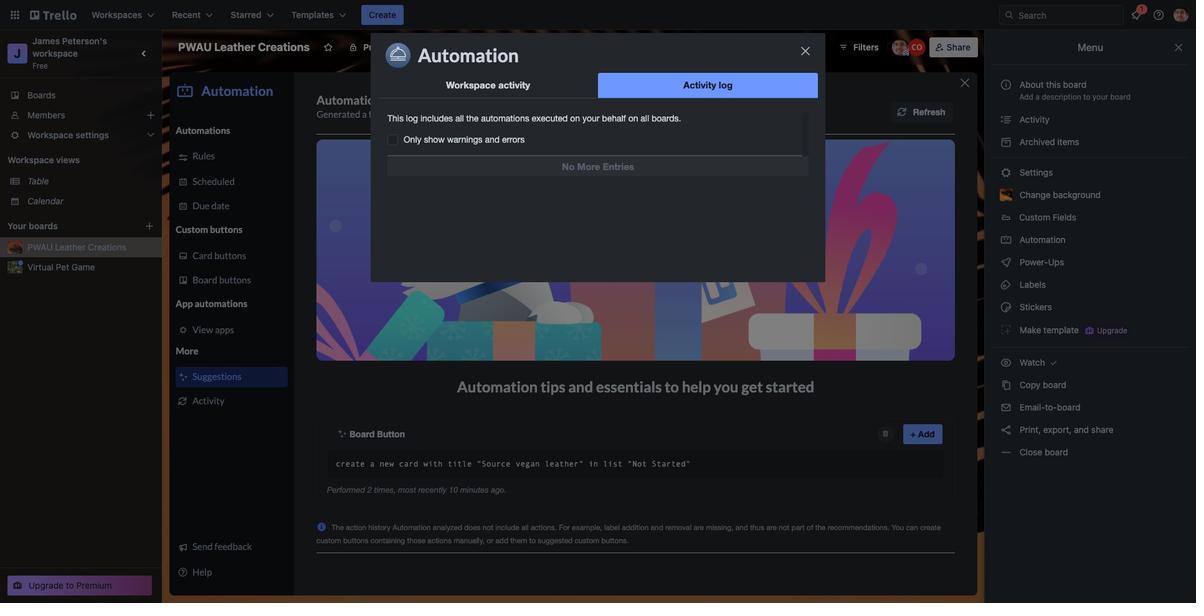 Task type: describe. For each thing, give the bounding box(es) containing it.
private
[[363, 42, 392, 52]]

james peterson (jamespeterson93) image
[[1174, 7, 1189, 22]]

workspace views
[[7, 155, 80, 165]]

automation button
[[760, 37, 832, 57]]

sm image for close board
[[1000, 446, 1013, 459]]

james peterson's workspace free
[[32, 36, 109, 70]]

virtual
[[27, 262, 53, 272]]

calendar
[[27, 196, 64, 206]]

1 vertical spatial leather
[[55, 242, 86, 252]]

your boards with 2 items element
[[7, 219, 126, 234]]

pwau leather creations inside board name text box
[[178, 41, 310, 54]]

board right your
[[1111, 92, 1131, 102]]

filters button
[[835, 37, 883, 57]]

sm image for power-ups
[[1000, 256, 1013, 269]]

add
[[1020, 92, 1034, 102]]

change
[[1020, 189, 1051, 200]]

activity
[[1018, 114, 1050, 125]]

sm image for email-to-board
[[1000, 401, 1013, 414]]

0 horizontal spatial pwau leather creations
[[27, 242, 126, 252]]

board up to-
[[1043, 380, 1067, 390]]

Search field
[[1015, 6, 1124, 24]]

archived items link
[[993, 132, 1189, 152]]

settings link
[[993, 163, 1189, 183]]

premium
[[76, 580, 112, 591]]

create
[[369, 9, 396, 20]]

upgrade to premium link
[[7, 576, 152, 596]]

about
[[1020, 79, 1044, 90]]

sm image for stickers
[[1000, 301, 1013, 313]]

this
[[1047, 79, 1061, 90]]

calendar link
[[27, 195, 155, 208]]

open information menu image
[[1153, 9, 1165, 21]]

watch
[[1018, 357, 1048, 368]]

items
[[1058, 136, 1080, 147]]

sm image for activity
[[1000, 113, 1013, 126]]

upgrade to premium
[[29, 580, 112, 591]]

automation inside button
[[777, 42, 825, 52]]

james peterson's workspace link
[[32, 36, 109, 59]]

views
[[56, 155, 80, 165]]

power-ups
[[1018, 257, 1067, 267]]

workspace
[[7, 155, 54, 165]]

close board link
[[993, 442, 1189, 462]]

sm image for labels
[[1000, 279, 1013, 291]]

pwau leather creations link
[[27, 241, 155, 254]]

email-to-board link
[[993, 398, 1189, 418]]

sm image for settings
[[1000, 166, 1013, 179]]

to inside about this board add a description to your board
[[1084, 92, 1091, 102]]

virtual pet game
[[27, 262, 95, 272]]

board
[[423, 42, 448, 52]]

export,
[[1044, 424, 1072, 435]]

1 notification image
[[1129, 7, 1144, 22]]

christina overa (christinaovera) image
[[908, 39, 926, 56]]

a
[[1036, 92, 1040, 102]]

print, export, and share link
[[993, 420, 1189, 440]]

board up description
[[1064, 79, 1087, 90]]

your
[[7, 221, 26, 231]]

ups
[[1049, 257, 1065, 267]]

make template
[[1018, 324, 1079, 335]]

james peterson (jamespeterson93) image
[[892, 39, 910, 56]]

power-ups link
[[993, 252, 1189, 272]]

Board name text field
[[172, 37, 316, 57]]

sm image for copy board
[[1000, 379, 1013, 391]]

leather inside board name text box
[[214, 41, 255, 54]]



Task type: vqa. For each thing, say whether or not it's contained in the screenshot.
PWAU LEATHER CREATIONS
yes



Task type: locate. For each thing, give the bounding box(es) containing it.
your
[[1093, 92, 1109, 102]]

sm image
[[1000, 166, 1013, 179], [1000, 279, 1013, 291], [1000, 323, 1013, 336], [1048, 356, 1060, 369]]

pwau leather creations
[[178, 41, 310, 54], [27, 242, 126, 252]]

sm image inside watch link
[[1000, 356, 1013, 369]]

watch link
[[993, 353, 1189, 373]]

board link
[[402, 37, 455, 57]]

game
[[71, 262, 95, 272]]

to left premium
[[66, 580, 74, 591]]

1 vertical spatial to
[[66, 580, 74, 591]]

pet
[[56, 262, 69, 272]]

star or unstar board image
[[324, 42, 334, 52]]

table link
[[27, 175, 155, 188]]

automation
[[777, 42, 825, 52], [1018, 234, 1066, 245]]

sm image left labels
[[1000, 279, 1013, 291]]

to
[[1084, 92, 1091, 102], [66, 580, 74, 591]]

settings
[[1018, 167, 1053, 178]]

close
[[1020, 447, 1043, 457]]

sm image inside activity link
[[1000, 113, 1013, 126]]

description
[[1042, 92, 1082, 102]]

close board
[[1018, 447, 1069, 457]]

custom fields button
[[993, 208, 1189, 227]]

1 horizontal spatial automation
[[1018, 234, 1066, 245]]

share button
[[930, 37, 978, 57]]

board
[[1064, 79, 1087, 90], [1111, 92, 1131, 102], [1043, 380, 1067, 390], [1057, 402, 1081, 413], [1045, 447, 1069, 457]]

stickers link
[[993, 297, 1189, 317]]

activity link
[[993, 110, 1189, 130]]

0 horizontal spatial pwau
[[27, 242, 53, 252]]

1 vertical spatial pwau
[[27, 242, 53, 252]]

upgrade for upgrade to premium
[[29, 580, 64, 591]]

pwau
[[178, 41, 212, 54], [27, 242, 53, 252]]

1 horizontal spatial upgrade
[[1097, 326, 1128, 335]]

0 vertical spatial pwau leather creations
[[178, 41, 310, 54]]

0 vertical spatial automation
[[777, 42, 825, 52]]

about this board add a description to your board
[[1020, 79, 1131, 102]]

sm image for print, export, and share
[[1000, 424, 1013, 436]]

virtual pet game link
[[27, 261, 155, 274]]

add board image
[[145, 221, 155, 231]]

primary element
[[0, 0, 1197, 30]]

board up print, export, and share
[[1057, 402, 1081, 413]]

share
[[947, 42, 971, 52]]

0 horizontal spatial leather
[[55, 242, 86, 252]]

sm image inside copy board link
[[1000, 379, 1013, 391]]

upgrade
[[1097, 326, 1128, 335], [29, 580, 64, 591]]

creations inside board name text box
[[258, 41, 310, 54]]

1 horizontal spatial leather
[[214, 41, 255, 54]]

email-
[[1020, 402, 1045, 413]]

upgrade for upgrade
[[1097, 326, 1128, 335]]

filters
[[854, 42, 879, 52]]

sm image left make
[[1000, 323, 1013, 336]]

sm image inside watch link
[[1048, 356, 1060, 369]]

menu
[[1078, 42, 1104, 53]]

sm image inside 'email-to-board' link
[[1000, 401, 1013, 414]]

boards link
[[0, 85, 162, 105]]

0 vertical spatial upgrade
[[1097, 326, 1128, 335]]

0 vertical spatial pwau
[[178, 41, 212, 54]]

automation left filters button
[[777, 42, 825, 52]]

private button
[[341, 37, 400, 57]]

0 vertical spatial creations
[[258, 41, 310, 54]]

email-to-board
[[1018, 402, 1081, 413]]

share
[[1092, 424, 1114, 435]]

sm image inside power-ups link
[[1000, 256, 1013, 269]]

board down export,
[[1045, 447, 1069, 457]]

1 horizontal spatial creations
[[258, 41, 310, 54]]

j link
[[7, 44, 27, 64]]

creations left star or unstar board image
[[258, 41, 310, 54]]

fields
[[1053, 212, 1077, 222]]

upgrade button
[[1082, 323, 1130, 338]]

1 vertical spatial automation
[[1018, 234, 1066, 245]]

table
[[27, 176, 49, 186]]

0 vertical spatial to
[[1084, 92, 1091, 102]]

0 horizontal spatial upgrade
[[29, 580, 64, 591]]

1 vertical spatial upgrade
[[29, 580, 64, 591]]

sm image for archived items
[[1000, 136, 1013, 148]]

template
[[1044, 324, 1079, 335]]

copy
[[1020, 380, 1041, 390]]

make
[[1020, 324, 1042, 335]]

archived
[[1020, 136, 1055, 147]]

1 horizontal spatial pwau
[[178, 41, 212, 54]]

peterson's
[[62, 36, 107, 46]]

0 vertical spatial leather
[[214, 41, 255, 54]]

labels link
[[993, 275, 1189, 295]]

0 horizontal spatial creations
[[88, 242, 126, 252]]

create button
[[361, 5, 404, 25]]

and
[[1074, 424, 1089, 435]]

1 horizontal spatial pwau leather creations
[[178, 41, 310, 54]]

automation up "power-ups"
[[1018, 234, 1066, 245]]

0 horizontal spatial to
[[66, 580, 74, 591]]

automation link
[[993, 230, 1189, 250]]

sm image inside labels link
[[1000, 279, 1013, 291]]

print,
[[1020, 424, 1041, 435]]

sm image inside automation link
[[1000, 234, 1013, 246]]

upgrade left premium
[[29, 580, 64, 591]]

members
[[27, 110, 65, 120]]

to left your
[[1084, 92, 1091, 102]]

change background link
[[993, 185, 1189, 205]]

upgrade down stickers 'link'
[[1097, 326, 1128, 335]]

stickers
[[1018, 302, 1052, 312]]

leather
[[214, 41, 255, 54], [55, 242, 86, 252]]

james
[[32, 36, 60, 46]]

sm image for watch
[[1000, 356, 1013, 369]]

sm image inside print, export, and share link
[[1000, 424, 1013, 436]]

1 vertical spatial creations
[[88, 242, 126, 252]]

change background
[[1018, 189, 1101, 200]]

copy board
[[1018, 380, 1067, 390]]

copy board link
[[993, 375, 1189, 395]]

creations up virtual pet game 'link'
[[88, 242, 126, 252]]

1 vertical spatial pwau leather creations
[[27, 242, 126, 252]]

sm image inside settings link
[[1000, 166, 1013, 179]]

to-
[[1045, 402, 1057, 413]]

sm image left settings
[[1000, 166, 1013, 179]]

sm image inside 'archived items' "link"
[[1000, 136, 1013, 148]]

sm image for automation
[[1000, 234, 1013, 246]]

pwau inside board name text box
[[178, 41, 212, 54]]

power-
[[1020, 257, 1049, 267]]

print, export, and share
[[1018, 424, 1114, 435]]

sm image for make template
[[1000, 323, 1013, 336]]

your boards
[[7, 221, 58, 231]]

archived items
[[1018, 136, 1080, 147]]

j
[[14, 46, 21, 60]]

customize views image
[[462, 41, 474, 54]]

0 horizontal spatial automation
[[777, 42, 825, 52]]

labels
[[1018, 279, 1046, 290]]

sm image inside 'automation' button
[[760, 37, 777, 55]]

boards
[[29, 221, 58, 231]]

sm image inside stickers 'link'
[[1000, 301, 1013, 313]]

sm image inside close board link
[[1000, 446, 1013, 459]]

members link
[[0, 105, 162, 125]]

sm image
[[760, 37, 777, 55], [1000, 113, 1013, 126], [1000, 136, 1013, 148], [1000, 234, 1013, 246], [1000, 256, 1013, 269], [1000, 301, 1013, 313], [1000, 356, 1013, 369], [1000, 379, 1013, 391], [1000, 401, 1013, 414], [1000, 424, 1013, 436], [1000, 446, 1013, 459]]

custom fields
[[1020, 212, 1077, 222]]

upgrade inside button
[[1097, 326, 1128, 335]]

1 horizontal spatial to
[[1084, 92, 1091, 102]]

workspace
[[32, 48, 78, 59]]

search image
[[1005, 10, 1015, 20]]

custom
[[1020, 212, 1051, 222]]

creations
[[258, 41, 310, 54], [88, 242, 126, 252]]

sm image up copy board
[[1048, 356, 1060, 369]]

free
[[32, 61, 48, 70]]

boards
[[27, 90, 56, 100]]

background
[[1053, 189, 1101, 200]]



